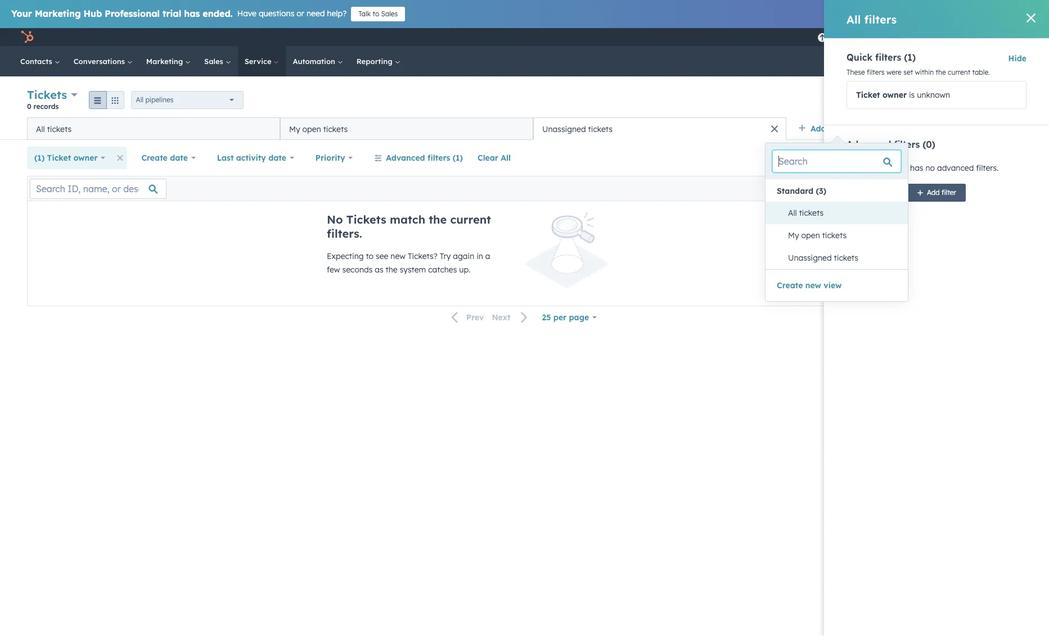 Task type: describe. For each thing, give the bounding box(es) containing it.
all inside 'all pipelines' popup button
[[136, 95, 143, 104]]

25 per page button
[[535, 307, 604, 329]]

filters for all filters
[[864, 12, 897, 26]]

standard (3)
[[777, 186, 826, 196]]

views
[[902, 124, 924, 134]]

actions button
[[858, 91, 907, 109]]

again
[[453, 251, 474, 262]]

unknown
[[917, 90, 950, 100]]

hide
[[1008, 53, 1027, 64]]

filter
[[942, 188, 956, 197]]

these filters were set within the current table.
[[847, 68, 990, 76]]

marketing link
[[139, 46, 197, 76]]

hubspot image
[[20, 30, 34, 44]]

standard
[[777, 186, 813, 196]]

sales inside button
[[381, 10, 398, 18]]

hubspot link
[[13, 30, 42, 44]]

(1) ticket owner
[[34, 153, 98, 163]]

notifications image
[[962, 33, 972, 43]]

advanced filters (1)
[[386, 153, 463, 163]]

save view
[[981, 154, 1012, 162]]

were
[[886, 68, 902, 76]]

close image
[[1022, 10, 1031, 19]]

owner inside popup button
[[73, 153, 98, 163]]

set
[[903, 68, 913, 76]]

create for create new view
[[777, 281, 803, 291]]

prev button
[[445, 311, 488, 325]]

no
[[327, 213, 343, 227]]

all pipelines
[[136, 95, 173, 104]]

(3)
[[816, 186, 826, 196]]

automation
[[293, 57, 337, 66]]

all inside clear all button
[[501, 153, 511, 163]]

few
[[327, 265, 340, 275]]

the inside "expecting to see new tickets? try again in a few seconds as the system catches up."
[[386, 265, 398, 275]]

1 vertical spatial unassigned tickets
[[788, 253, 858, 263]]

your marketing hub professional trial has ended. have questions or need help?
[[11, 8, 347, 19]]

export
[[929, 184, 950, 193]]

priority button
[[308, 147, 360, 169]]

tickets?
[[408, 251, 438, 262]]

music button
[[979, 28, 1034, 46]]

create new view
[[777, 281, 842, 291]]

the inside no tickets match the current filters.
[[429, 213, 447, 227]]

current inside no tickets match the current filters.
[[450, 213, 491, 227]]

sales link
[[197, 46, 238, 76]]

1 vertical spatial my open tickets
[[788, 231, 847, 241]]

edit columns
[[971, 184, 1012, 193]]

columns
[[986, 184, 1012, 193]]

0 horizontal spatial unassigned tickets
[[542, 124, 613, 134]]

these
[[847, 68, 865, 76]]

need
[[307, 8, 325, 19]]

25
[[542, 313, 551, 323]]

to for expecting
[[366, 251, 374, 262]]

help button
[[920, 28, 939, 46]]

seconds
[[342, 265, 373, 275]]

automation link
[[286, 46, 350, 76]]

per
[[553, 313, 567, 323]]

professional
[[105, 8, 160, 19]]

records
[[33, 102, 59, 111]]

view for add
[[828, 124, 847, 134]]

(1) ticket owner button
[[27, 147, 113, 169]]

service link
[[238, 46, 286, 76]]

advanced
[[937, 163, 974, 173]]

next
[[492, 313, 510, 323]]

1 vertical spatial all tickets button
[[777, 202, 908, 224]]

edit columns button
[[964, 181, 1019, 196]]

0 vertical spatial unassigned tickets button
[[533, 118, 786, 140]]

2 date from the left
[[268, 153, 286, 163]]

page
[[569, 313, 589, 323]]

in
[[476, 251, 483, 262]]

add filter button
[[907, 184, 966, 202]]

Search ID, name, or description search field
[[30, 179, 166, 199]]

service
[[244, 57, 274, 66]]

tickets inside popup button
[[27, 88, 67, 102]]

(1) inside (1) ticket owner popup button
[[34, 153, 45, 163]]

clear all button
[[470, 147, 518, 169]]

system
[[400, 265, 426, 275]]

settings link
[[941, 31, 955, 43]]

quick
[[847, 52, 873, 63]]

trial
[[163, 8, 181, 19]]

(0)
[[923, 139, 935, 150]]

filters for advanced filters (0)
[[894, 139, 920, 150]]

ticket inside popup button
[[47, 153, 71, 163]]

advanced for advanced filters (1)
[[386, 153, 425, 163]]

quick filters (1)
[[847, 52, 916, 63]]

talk to sales
[[358, 10, 398, 18]]

pipelines
[[145, 95, 173, 104]]

filters for these filters were set within the current table.
[[867, 68, 885, 76]]

last
[[217, 153, 234, 163]]

search button
[[1020, 52, 1039, 71]]

all views link
[[883, 118, 932, 140]]

greg robinson image
[[985, 32, 995, 42]]

all filters
[[847, 12, 897, 26]]

upgrade
[[829, 34, 861, 43]]

hub
[[84, 8, 102, 19]]

create date button
[[134, 147, 203, 169]]

settings image
[[943, 33, 953, 43]]

questions
[[259, 8, 294, 19]]



Task type: vqa. For each thing, say whether or not it's contained in the screenshot.
Contact) corresponding to emailmaria@hubspot.com
no



Task type: locate. For each thing, give the bounding box(es) containing it.
1 vertical spatial all tickets
[[788, 208, 824, 218]]

0 horizontal spatial (1)
[[34, 153, 45, 163]]

edit
[[971, 184, 984, 193]]

1 horizontal spatial create
[[777, 281, 803, 291]]

all tickets button
[[27, 118, 280, 140], [777, 202, 908, 224]]

advanced inside button
[[386, 153, 425, 163]]

0 vertical spatial ticket
[[856, 90, 880, 100]]

0 records
[[27, 102, 59, 111]]

notifications button
[[957, 28, 976, 46]]

tickets banner
[[27, 87, 1022, 118]]

pagination navigation
[[445, 310, 535, 325]]

no tickets match the current filters.
[[327, 213, 491, 241]]

filters. down 'save'
[[976, 163, 999, 173]]

1 horizontal spatial unassigned
[[788, 253, 832, 263]]

search image
[[1025, 57, 1033, 65]]

1 horizontal spatial all tickets button
[[777, 202, 908, 224]]

0 vertical spatial has
[[184, 8, 200, 19]]

filters up calling icon dropdown button
[[864, 12, 897, 26]]

hide button
[[1008, 52, 1027, 65]]

import button
[[914, 91, 955, 109]]

0 horizontal spatial has
[[184, 8, 200, 19]]

(1) for quick filters (1)
[[904, 52, 916, 63]]

1 vertical spatial add
[[927, 188, 940, 197]]

1 vertical spatial ticket
[[47, 153, 71, 163]]

tickets right no
[[346, 213, 386, 227]]

create inside button
[[777, 281, 803, 291]]

0 horizontal spatial date
[[170, 153, 188, 163]]

date
[[170, 153, 188, 163], [268, 153, 286, 163]]

export button
[[921, 181, 957, 196]]

1 horizontal spatial ticket
[[856, 90, 880, 100]]

all tickets down records
[[36, 124, 71, 134]]

1 horizontal spatial tickets
[[346, 213, 386, 227]]

no
[[926, 163, 935, 173]]

1 horizontal spatial advanced
[[847, 139, 891, 150]]

expecting to see new tickets? try again in a few seconds as the system catches up.
[[327, 251, 490, 275]]

tickets button
[[27, 87, 77, 103]]

priority
[[315, 153, 345, 163]]

1 horizontal spatial current
[[948, 68, 970, 76]]

add left filter
[[927, 188, 940, 197]]

reporting
[[356, 57, 395, 66]]

0 horizontal spatial add
[[811, 124, 826, 134]]

menu item
[[869, 28, 871, 46]]

1 vertical spatial to
[[366, 251, 374, 262]]

add for add view (3/5)
[[811, 124, 826, 134]]

0 vertical spatial sales
[[381, 10, 398, 18]]

0 horizontal spatial my
[[289, 124, 300, 134]]

filters. up the "expecting"
[[327, 227, 362, 241]]

create for create date
[[141, 153, 168, 163]]

1 vertical spatial filters.
[[327, 227, 362, 241]]

owner left the is
[[882, 90, 907, 100]]

add inside popup button
[[811, 124, 826, 134]]

sales inside "link"
[[204, 57, 225, 66]]

1 vertical spatial current
[[450, 213, 491, 227]]

0 horizontal spatial all tickets
[[36, 124, 71, 134]]

the right as
[[386, 265, 398, 275]]

all
[[847, 12, 861, 26], [136, 95, 143, 104], [890, 124, 900, 134], [36, 124, 45, 134], [501, 153, 511, 163], [788, 208, 797, 218]]

1 vertical spatial unassigned tickets button
[[777, 247, 908, 269]]

1 horizontal spatial owner
[[882, 90, 907, 100]]

all tickets down standard (3)
[[788, 208, 824, 218]]

0 horizontal spatial filters.
[[327, 227, 362, 241]]

your
[[11, 8, 32, 19]]

all down standard
[[788, 208, 797, 218]]

contacts
[[20, 57, 54, 66]]

all down 0 records
[[36, 124, 45, 134]]

menu containing music
[[809, 28, 1036, 46]]

my up last activity date popup button on the top left of page
[[289, 124, 300, 134]]

add view (3/5)
[[811, 124, 869, 134]]

ticket owner is unknown
[[856, 90, 950, 100]]

0 horizontal spatial my open tickets button
[[280, 118, 533, 140]]

the right match
[[429, 213, 447, 227]]

0 vertical spatial marketing
[[35, 8, 81, 19]]

sales right talk
[[381, 10, 398, 18]]

1 horizontal spatial add
[[927, 188, 940, 197]]

1 horizontal spatial my open tickets button
[[777, 224, 908, 247]]

Search search field
[[772, 150, 901, 173]]

reporting link
[[350, 46, 407, 76]]

all up advanced filters (0)
[[890, 124, 900, 134]]

1 vertical spatial my
[[788, 231, 799, 241]]

owner
[[882, 90, 907, 100], [73, 153, 98, 163]]

advanced for advanced filters (0)
[[847, 139, 891, 150]]

filters inside button
[[427, 153, 450, 163]]

next button
[[488, 311, 535, 325]]

unassigned
[[542, 124, 586, 134], [788, 253, 832, 263]]

0 vertical spatial my
[[289, 124, 300, 134]]

to
[[373, 10, 379, 18], [366, 251, 374, 262]]

1 vertical spatial the
[[429, 213, 447, 227]]

filters down all views
[[894, 139, 920, 150]]

unassigned up create new view in the top of the page
[[788, 253, 832, 263]]

0 vertical spatial all tickets button
[[27, 118, 280, 140]]

0 vertical spatial all tickets
[[36, 124, 71, 134]]

1 vertical spatial sales
[[204, 57, 225, 66]]

upgrade image
[[817, 33, 827, 43]]

Search HubSpot search field
[[891, 52, 1029, 71]]

has left no
[[910, 163, 923, 173]]

all up upgrade
[[847, 12, 861, 26]]

1 vertical spatial unassigned
[[788, 253, 832, 263]]

my open tickets
[[289, 124, 348, 134], [788, 231, 847, 241]]

0 horizontal spatial unassigned
[[542, 124, 586, 134]]

add up search search box on the right top
[[811, 124, 826, 134]]

table.
[[972, 68, 990, 76]]

filters. for no tickets match the current filters.
[[327, 227, 362, 241]]

1 horizontal spatial all tickets
[[788, 208, 824, 218]]

1 vertical spatial my open tickets button
[[777, 224, 908, 247]]

my open tickets down the (3)
[[788, 231, 847, 241]]

catches
[[428, 265, 457, 275]]

all left pipelines
[[136, 95, 143, 104]]

create date
[[141, 153, 188, 163]]

view inside create new view button
[[824, 281, 842, 291]]

0 vertical spatial filters.
[[976, 163, 999, 173]]

date left last
[[170, 153, 188, 163]]

create inside popup button
[[141, 153, 168, 163]]

import
[[923, 96, 946, 104]]

0 vertical spatial create
[[141, 153, 168, 163]]

open down standard (3)
[[801, 231, 820, 241]]

view inside save view button
[[998, 154, 1012, 162]]

the
[[936, 68, 946, 76], [429, 213, 447, 227], [386, 265, 398, 275]]

0 horizontal spatial open
[[302, 124, 321, 134]]

unassigned down the tickets banner
[[542, 124, 586, 134]]

my open tickets up priority
[[289, 124, 348, 134]]

unassigned tickets
[[542, 124, 613, 134], [788, 253, 858, 263]]

0 horizontal spatial current
[[450, 213, 491, 227]]

help image
[[924, 33, 934, 43]]

contacts link
[[13, 46, 67, 76]]

all tickets button down standard (3) button
[[777, 202, 908, 224]]

try
[[440, 251, 451, 262]]

new inside button
[[805, 281, 821, 291]]

25 per page
[[542, 313, 589, 323]]

0 vertical spatial open
[[302, 124, 321, 134]]

filters
[[864, 12, 897, 26], [875, 52, 901, 63], [867, 68, 885, 76], [894, 139, 920, 150], [427, 153, 450, 163]]

owner up search id, name, or description search field
[[73, 153, 98, 163]]

0 horizontal spatial advanced
[[386, 153, 425, 163]]

all tickets
[[36, 124, 71, 134], [788, 208, 824, 218]]

open up priority
[[302, 124, 321, 134]]

advanced filters (0)
[[847, 139, 935, 150]]

new inside "expecting to see new tickets? try again in a few seconds as the system catches up."
[[391, 251, 406, 262]]

is
[[909, 90, 915, 100]]

0 horizontal spatial the
[[386, 265, 398, 275]]

1 horizontal spatial my open tickets
[[788, 231, 847, 241]]

2 vertical spatial the
[[386, 265, 398, 275]]

1 horizontal spatial my
[[788, 231, 799, 241]]

have
[[237, 8, 256, 19]]

add view (3/5) button
[[791, 118, 883, 140]]

view for this
[[891, 163, 908, 173]]

has right trial
[[184, 8, 200, 19]]

0 vertical spatial advanced
[[847, 139, 891, 150]]

0 vertical spatial unassigned tickets
[[542, 124, 613, 134]]

to inside button
[[373, 10, 379, 18]]

(1) inside the advanced filters (1) button
[[453, 153, 463, 163]]

menu
[[809, 28, 1036, 46]]

this view has no advanced filters.
[[874, 163, 999, 173]]

my open tickets button up the advanced filters (1) button
[[280, 118, 533, 140]]

1 horizontal spatial (1)
[[453, 153, 463, 163]]

marketing left hub
[[35, 8, 81, 19]]

0 horizontal spatial tickets
[[27, 88, 67, 102]]

new
[[391, 251, 406, 262], [805, 281, 821, 291]]

ticket down these
[[856, 90, 880, 100]]

0 vertical spatial the
[[936, 68, 946, 76]]

advanced
[[847, 139, 891, 150], [386, 153, 425, 163]]

activity
[[236, 153, 266, 163]]

my open tickets button down standard (3) button
[[777, 224, 908, 247]]

ticket up search id, name, or description search field
[[47, 153, 71, 163]]

current
[[948, 68, 970, 76], [450, 213, 491, 227]]

filters. inside no tickets match the current filters.
[[327, 227, 362, 241]]

match
[[390, 213, 425, 227]]

see
[[376, 251, 388, 262]]

filters left the clear
[[427, 153, 450, 163]]

0 vertical spatial new
[[391, 251, 406, 262]]

(3/5)
[[849, 124, 869, 134]]

my for 'my open tickets' button to the top
[[289, 124, 300, 134]]

marketplaces image
[[900, 33, 911, 43]]

1 vertical spatial open
[[801, 231, 820, 241]]

up.
[[459, 265, 470, 275]]

1 horizontal spatial filters.
[[976, 163, 999, 173]]

a
[[485, 251, 490, 262]]

filters down quick filters (1)
[[867, 68, 885, 76]]

within
[[915, 68, 934, 76]]

group
[[89, 91, 124, 109]]

0 horizontal spatial all tickets button
[[27, 118, 280, 140]]

date right activity at the left top of the page
[[268, 153, 286, 163]]

1 vertical spatial advanced
[[386, 153, 425, 163]]

clear all
[[478, 153, 511, 163]]

0 horizontal spatial new
[[391, 251, 406, 262]]

to left see
[[366, 251, 374, 262]]

0 vertical spatial my open tickets
[[289, 124, 348, 134]]

add
[[811, 124, 826, 134], [927, 188, 940, 197]]

prev
[[466, 313, 484, 323]]

marketing up pipelines
[[146, 57, 185, 66]]

2 horizontal spatial the
[[936, 68, 946, 76]]

my down standard
[[788, 231, 799, 241]]

view
[[828, 124, 847, 134], [998, 154, 1012, 162], [891, 163, 908, 173], [824, 281, 842, 291]]

the right the within
[[936, 68, 946, 76]]

0 vertical spatial my open tickets button
[[280, 118, 533, 140]]

expecting
[[327, 251, 364, 262]]

talk to sales button
[[351, 7, 405, 21]]

filters for advanced filters (1)
[[427, 153, 450, 163]]

has
[[184, 8, 200, 19], [910, 163, 923, 173]]

1 vertical spatial marketing
[[146, 57, 185, 66]]

1 horizontal spatial open
[[801, 231, 820, 241]]

1 horizontal spatial marketing
[[146, 57, 185, 66]]

tickets inside no tickets match the current filters.
[[346, 213, 386, 227]]

sales left service
[[204, 57, 225, 66]]

1 vertical spatial tickets
[[346, 213, 386, 227]]

conversations link
[[67, 46, 139, 76]]

1 horizontal spatial new
[[805, 281, 821, 291]]

all inside all views link
[[890, 124, 900, 134]]

(1) down 0 records
[[34, 153, 45, 163]]

0 horizontal spatial owner
[[73, 153, 98, 163]]

0 horizontal spatial my open tickets
[[289, 124, 348, 134]]

1 date from the left
[[170, 153, 188, 163]]

add inside button
[[927, 188, 940, 197]]

1 vertical spatial new
[[805, 281, 821, 291]]

0 horizontal spatial sales
[[204, 57, 225, 66]]

(1) up set
[[904, 52, 916, 63]]

create new view button
[[777, 279, 842, 292]]

1 horizontal spatial sales
[[381, 10, 398, 18]]

all tickets button down all pipelines
[[27, 118, 280, 140]]

0 horizontal spatial create
[[141, 153, 168, 163]]

tickets
[[47, 124, 71, 134], [323, 124, 348, 134], [588, 124, 613, 134], [799, 208, 824, 218], [822, 231, 847, 241], [834, 253, 858, 263]]

to inside "expecting to see new tickets? try again in a few seconds as the system catches up."
[[366, 251, 374, 262]]

last activity date
[[217, 153, 286, 163]]

tickets up records
[[27, 88, 67, 102]]

all right the clear
[[501, 153, 511, 163]]

0 horizontal spatial marketing
[[35, 8, 81, 19]]

group inside the tickets banner
[[89, 91, 124, 109]]

(1) left the clear
[[453, 153, 463, 163]]

filters up were
[[875, 52, 901, 63]]

0 vertical spatial tickets
[[27, 88, 67, 102]]

1 horizontal spatial unassigned tickets
[[788, 253, 858, 263]]

0 horizontal spatial ticket
[[47, 153, 71, 163]]

0 vertical spatial add
[[811, 124, 826, 134]]

1 vertical spatial create
[[777, 281, 803, 291]]

all views
[[890, 124, 924, 134]]

0 vertical spatial owner
[[882, 90, 907, 100]]

conversations
[[74, 57, 127, 66]]

0 vertical spatial current
[[948, 68, 970, 76]]

save view button
[[961, 149, 1022, 167]]

view inside add view (3/5) popup button
[[828, 124, 847, 134]]

all tickets for the bottom all tickets button
[[788, 208, 824, 218]]

add filter
[[927, 188, 956, 197]]

1 vertical spatial owner
[[73, 153, 98, 163]]

help?
[[327, 8, 347, 19]]

current up the again
[[450, 213, 491, 227]]

1 horizontal spatial has
[[910, 163, 923, 173]]

actions
[[867, 96, 891, 104]]

0 vertical spatial to
[[373, 10, 379, 18]]

last activity date button
[[210, 147, 301, 169]]

calling icon image
[[877, 33, 887, 43]]

filters for quick filters (1)
[[875, 52, 901, 63]]

current left the table.
[[948, 68, 970, 76]]

calling icon button
[[872, 30, 891, 44]]

my for 'my open tickets' button to the right
[[788, 231, 799, 241]]

1 horizontal spatial date
[[268, 153, 286, 163]]

all tickets for left all tickets button
[[36, 124, 71, 134]]

add for add filter
[[927, 188, 940, 197]]

0 vertical spatial unassigned
[[542, 124, 586, 134]]

view for save
[[998, 154, 1012, 162]]

1 vertical spatial has
[[910, 163, 923, 173]]

2 horizontal spatial (1)
[[904, 52, 916, 63]]

filters. for this view has no advanced filters.
[[976, 163, 999, 173]]

clear
[[478, 153, 498, 163]]

music
[[998, 33, 1018, 42]]

to for talk
[[373, 10, 379, 18]]

close image
[[1027, 13, 1036, 22]]

to right talk
[[373, 10, 379, 18]]

1 horizontal spatial the
[[429, 213, 447, 227]]

(1) for advanced filters (1)
[[453, 153, 463, 163]]



